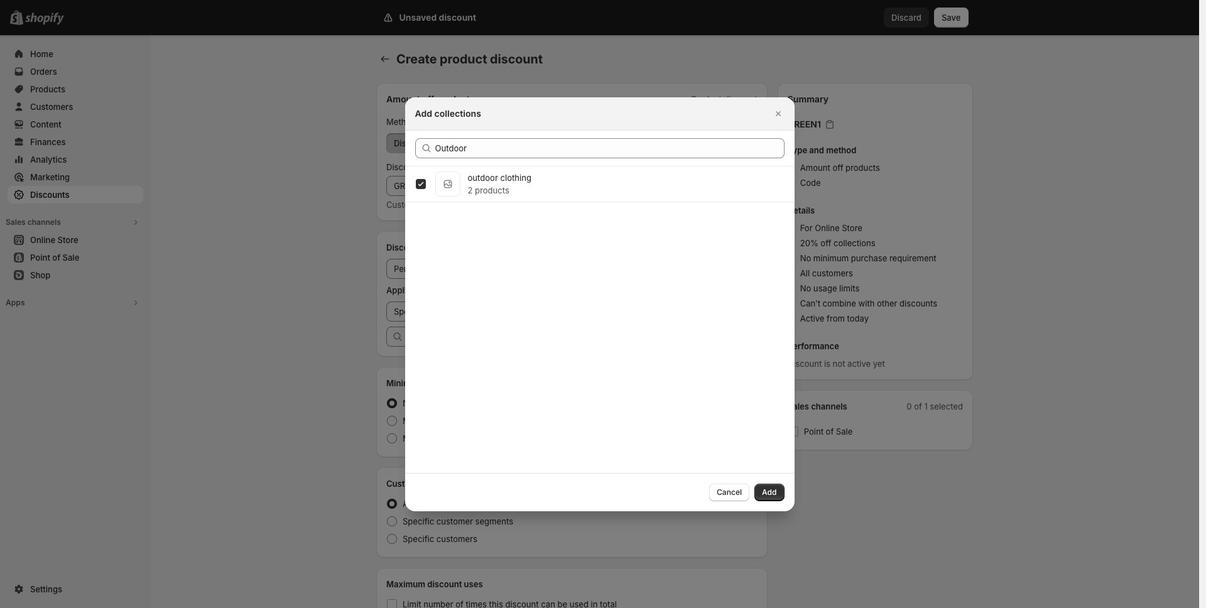Task type: locate. For each thing, give the bounding box(es) containing it.
dialog
[[0, 97, 1199, 511]]

Search collections text field
[[435, 138, 784, 158]]



Task type: describe. For each thing, give the bounding box(es) containing it.
shopify image
[[25, 13, 64, 25]]



